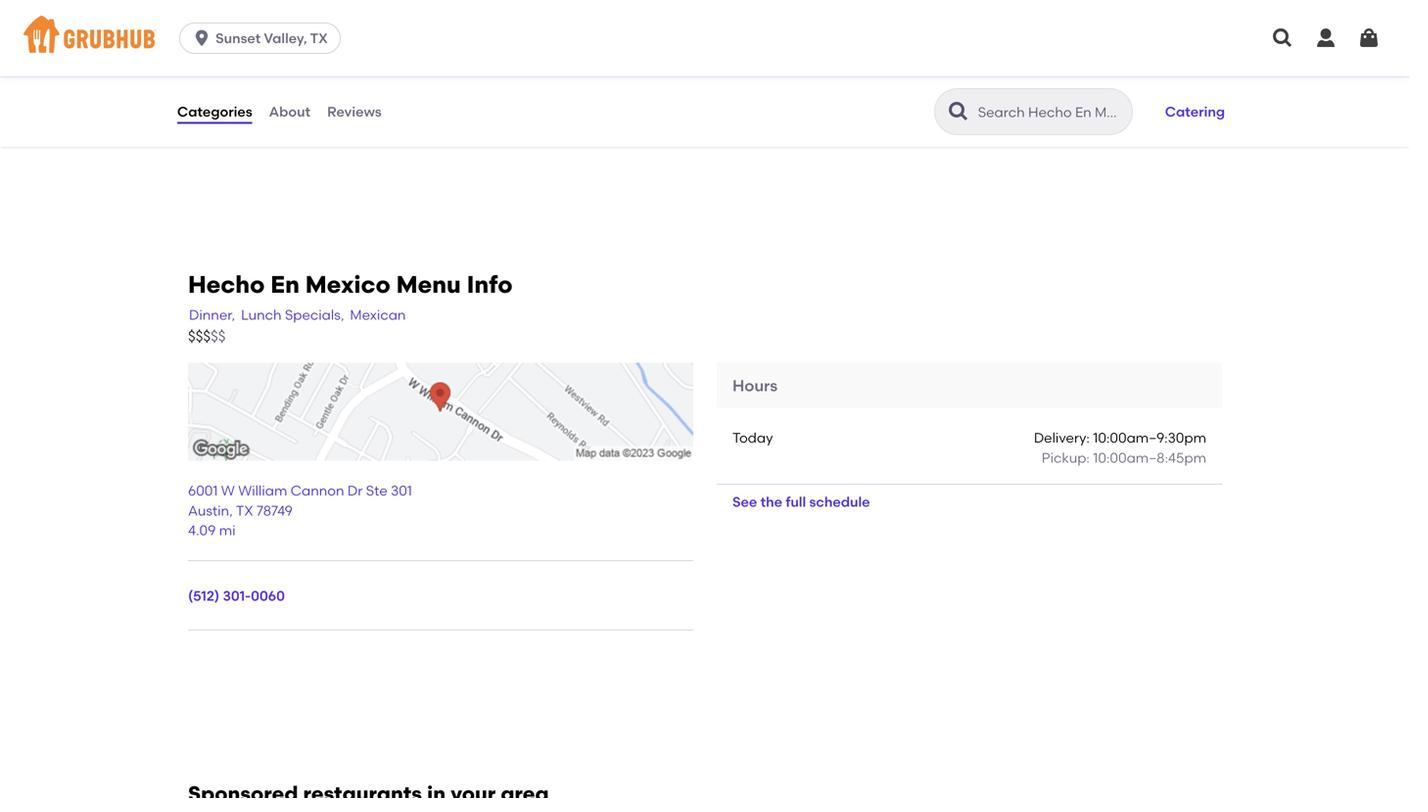Task type: locate. For each thing, give the bounding box(es) containing it.
menu
[[396, 270, 461, 299]]

tx right the ,
[[236, 502, 253, 519]]

lunch specials, button
[[240, 304, 345, 326]]

2 horizontal spatial svg image
[[1315, 26, 1338, 50]]

6001
[[188, 482, 218, 499]]

hours
[[733, 376, 778, 395]]

(512) 301-0060 button
[[188, 586, 285, 606]]

search icon image
[[947, 100, 971, 123]]

schedule
[[810, 494, 870, 511]]

Search Hecho En Mexico search field
[[977, 103, 1126, 121]]

6001 w william cannon dr ste 301 austin , tx 78749 4.09 mi
[[188, 482, 412, 539]]

categories
[[177, 103, 252, 120]]

$$$$$
[[188, 328, 226, 345]]

tacotlan morning drinks
[[176, 43, 293, 80]]

hecho en mexico menu info
[[188, 270, 513, 299]]

(512)
[[188, 588, 220, 605]]

valley,
[[264, 30, 307, 47]]

svg image
[[1272, 26, 1295, 50], [1315, 26, 1338, 50], [192, 28, 212, 48]]

,
[[229, 502, 233, 519]]

1 horizontal spatial tx
[[310, 30, 328, 47]]

svg image inside sunset valley, tx button
[[192, 28, 212, 48]]

dr
[[348, 482, 363, 499]]

10:00am–9:30pm
[[1094, 430, 1207, 446]]

mexico
[[305, 270, 391, 299]]

0 vertical spatial tx
[[310, 30, 328, 47]]

tacotlan
[[176, 43, 235, 59]]

categories button
[[176, 76, 253, 147]]

0060
[[251, 588, 285, 605]]

0 horizontal spatial tx
[[236, 502, 253, 519]]

pickup:
[[1042, 450, 1090, 466]]

jugo
[[815, 88, 850, 105]]

the
[[761, 494, 783, 511]]

delivery:
[[1034, 430, 1090, 446]]

about
[[269, 103, 311, 120]]

see
[[733, 494, 758, 511]]

see the full schedule
[[733, 494, 870, 511]]

$$$
[[188, 328, 211, 345]]

tx
[[310, 30, 328, 47], [236, 502, 253, 519]]

tx right valley,
[[310, 30, 328, 47]]

78749
[[257, 502, 293, 519]]

sunset
[[216, 30, 261, 47]]

dinner, button
[[188, 304, 236, 326]]

ste
[[366, 482, 388, 499]]

catering
[[1166, 103, 1226, 120]]

drinks
[[176, 63, 217, 80]]

(512) 301-0060
[[188, 588, 285, 605]]

full
[[786, 494, 806, 511]]

reviews
[[327, 103, 382, 120]]

tx inside 6001 w william cannon dr ste 301 austin , tx 78749 4.09 mi
[[236, 502, 253, 519]]

austin
[[188, 502, 229, 519]]

today
[[733, 430, 773, 446]]

reviews button
[[326, 76, 383, 147]]

1 vertical spatial tx
[[236, 502, 253, 519]]

0 horizontal spatial svg image
[[192, 28, 212, 48]]

de
[[853, 88, 870, 105]]

301-
[[223, 588, 251, 605]]



Task type: vqa. For each thing, say whether or not it's contained in the screenshot.
which
no



Task type: describe. For each thing, give the bounding box(es) containing it.
cannon
[[291, 482, 344, 499]]

lunch
[[241, 307, 282, 323]]

main navigation navigation
[[0, 0, 1411, 76]]

mexican
[[350, 307, 406, 323]]

$4.25
[[1178, 86, 1214, 103]]

sunset valley, tx
[[216, 30, 328, 47]]

w
[[221, 482, 235, 499]]

tx inside button
[[310, 30, 328, 47]]

morning
[[238, 43, 293, 59]]

specials,
[[285, 307, 344, 323]]

pickup: 10:00am–8:45pm
[[1042, 450, 1207, 466]]

mexican button
[[349, 304, 407, 326]]

about button
[[268, 76, 312, 147]]

1 horizontal spatial svg image
[[1272, 26, 1295, 50]]

arandano
[[873, 88, 941, 105]]

see the full schedule button
[[717, 485, 886, 520]]

10:00am–8:45pm
[[1094, 450, 1207, 466]]

delivery: 10:00am–9:30pm
[[1034, 430, 1207, 446]]

4.09
[[188, 522, 216, 539]]

mi
[[219, 522, 236, 539]]

jugo de arandano
[[815, 88, 941, 105]]

william
[[238, 482, 287, 499]]

en
[[271, 270, 300, 299]]

postres
[[176, 2, 225, 19]]

info
[[467, 270, 513, 299]]

sunset valley, tx button
[[179, 23, 349, 54]]

dinner,
[[189, 307, 235, 323]]

301
[[391, 482, 412, 499]]

dinner, lunch specials, mexican
[[189, 307, 406, 323]]

hecho
[[188, 270, 265, 299]]

svg image
[[1358, 26, 1381, 50]]

catering button
[[1157, 90, 1234, 133]]



